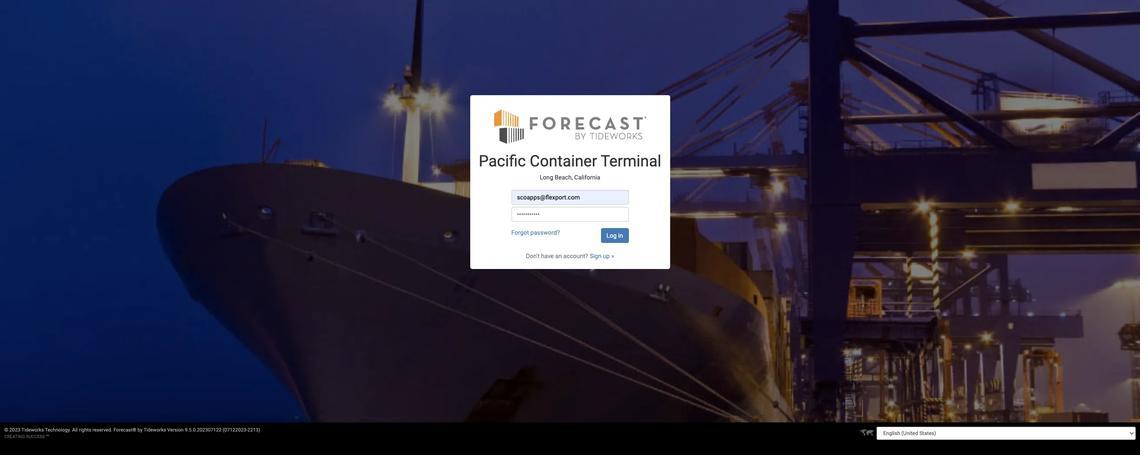 Task type: vqa. For each thing, say whether or not it's contained in the screenshot.
40DR IMAGE
no



Task type: describe. For each thing, give the bounding box(es) containing it.
1 tideworks from the left
[[21, 427, 44, 433]]

9.5.0.202307122
[[185, 427, 222, 433]]

in
[[618, 232, 623, 239]]

log in button
[[601, 228, 629, 243]]

beach,
[[555, 174, 573, 181]]

technology.
[[45, 427, 71, 433]]

2023
[[9, 427, 20, 433]]

2 tideworks from the left
[[144, 427, 166, 433]]

don't
[[526, 252, 539, 259]]

container
[[530, 152, 597, 170]]

2213)
[[248, 427, 260, 433]]

sign
[[590, 252, 602, 259]]

password?
[[530, 229, 560, 236]]

forecast® by tideworks image
[[494, 108, 646, 144]]

don't have an account? sign up »
[[526, 252, 614, 259]]

sign up » link
[[590, 252, 614, 259]]

»
[[611, 252, 614, 259]]

forecast®
[[114, 427, 136, 433]]

rights
[[79, 427, 91, 433]]

all
[[72, 427, 78, 433]]

california
[[574, 174, 600, 181]]

terminal
[[601, 152, 661, 170]]

reserved.
[[92, 427, 112, 433]]

account?
[[563, 252, 588, 259]]

pacific container terminal long beach, california
[[479, 152, 661, 181]]

version
[[167, 427, 184, 433]]



Task type: locate. For each thing, give the bounding box(es) containing it.
tideworks right by
[[144, 427, 166, 433]]

© 2023 tideworks technology. all rights reserved. forecast® by tideworks version 9.5.0.202307122 (07122023-2213) creating success ℠
[[4, 427, 260, 439]]

tideworks up success
[[21, 427, 44, 433]]

forgot password? link
[[511, 229, 560, 236]]

1 horizontal spatial tideworks
[[144, 427, 166, 433]]

forgot
[[511, 229, 529, 236]]

℠
[[46, 434, 49, 439]]

forgot password? log in
[[511, 229, 623, 239]]

Email or username text field
[[511, 190, 629, 205]]

tideworks
[[21, 427, 44, 433], [144, 427, 166, 433]]

creating
[[4, 434, 25, 439]]

success
[[26, 434, 45, 439]]

long
[[540, 174, 553, 181]]

Password password field
[[511, 207, 629, 222]]

an
[[555, 252, 562, 259]]

0 horizontal spatial tideworks
[[21, 427, 44, 433]]

have
[[541, 252, 554, 259]]

up
[[603, 252, 610, 259]]

by
[[137, 427, 142, 433]]

©
[[4, 427, 8, 433]]

(07122023-
[[223, 427, 248, 433]]

pacific
[[479, 152, 526, 170]]

log
[[607, 232, 617, 239]]



